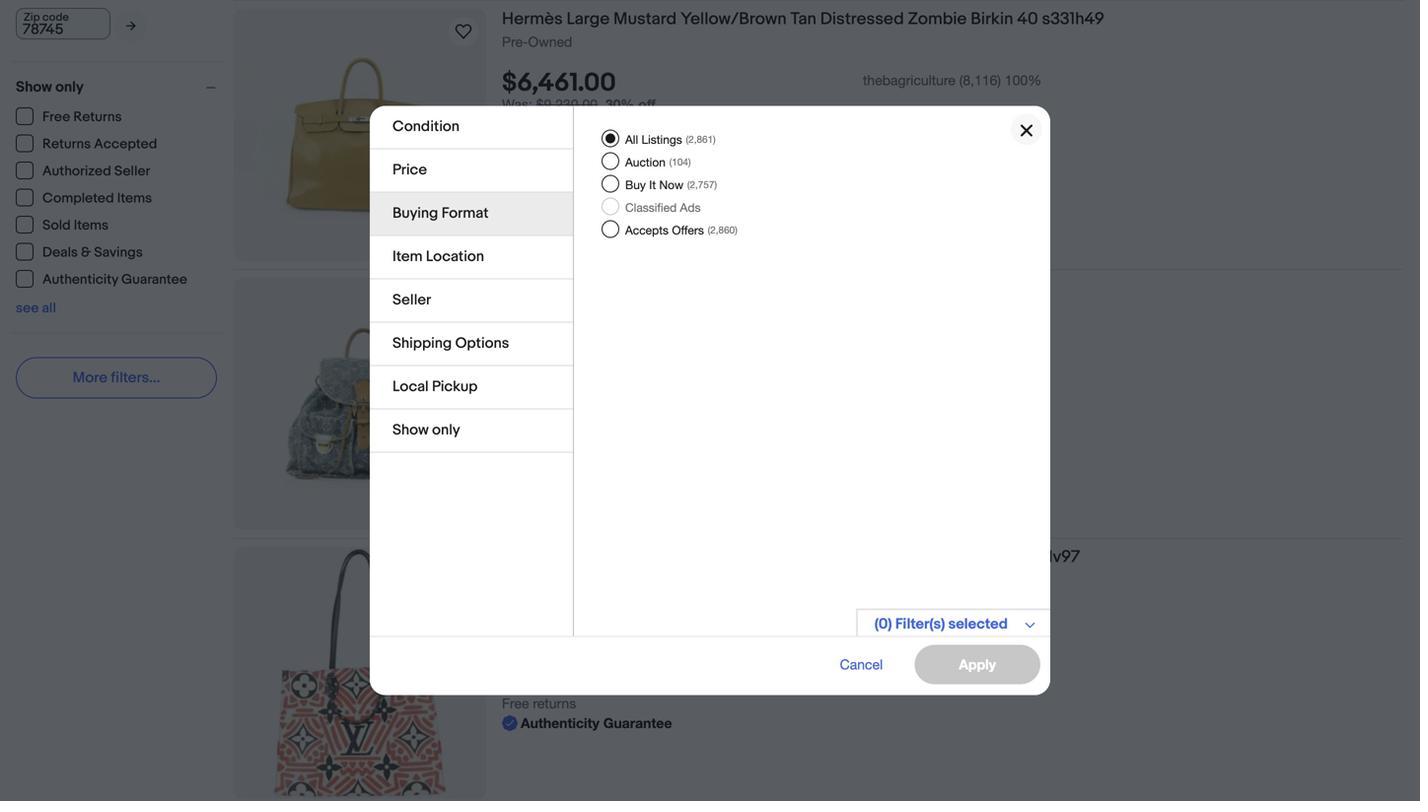Task type: describe. For each thing, give the bounding box(es) containing it.
offer inside thebagriculture (8,116) 100% was: $9,230.00 30% off or best offer free shipping free returns authenticity guarantee 27 watchers
[[550, 116, 581, 132]]

louis vuitton  monogram denim sac a dos gm backpack 934lvs415 link
[[502, 278, 1405, 302]]

gm for 2way
[[912, 547, 940, 568]]

1 vertical spatial returns
[[42, 136, 91, 153]]

options
[[455, 335, 509, 353]]

completed
[[42, 190, 114, 207]]

completed items link
[[16, 189, 153, 207]]

offer inside 6h 39m left or best offer free shipping free returns
[[550, 387, 581, 404]]

cancel button
[[818, 646, 905, 685]]

louis vuitton limited red monogram crafty onthego gm 2way tote 910lv97 link
[[502, 547, 1405, 572]]

local pickup
[[393, 378, 478, 396]]

s331h49
[[1042, 9, 1105, 30]]

filters...
[[111, 369, 160, 387]]

left inside 6h 39m left or best offer free shipping free returns
[[603, 368, 624, 384]]

louis vuitton  monogram denim sac a dos gm backpack 934lvs415 pre-owned
[[502, 278, 1014, 319]]

1 horizontal spatial show
[[393, 422, 429, 439]]

listings
[[642, 132, 682, 146]]

louis vuitton  monogram denim sac a dos gm backpack 934lvs415 heading
[[502, 278, 1014, 299]]

buying
[[393, 205, 438, 222]]

returns accepted
[[42, 136, 157, 153]]

sold
[[42, 217, 71, 234]]

Authenticity Guarantee text field
[[502, 714, 672, 734]]

100% for thebagriculture (8,116) 100% 0 bids · 7h 10m left (today 05:16 pm)
[[1005, 611, 1042, 627]]

distressed
[[820, 9, 904, 30]]

more filters... button
[[16, 358, 217, 399]]

hermès large mustard yellow/brown tan distressed zombie birkin 40 s331h49 heading
[[502, 9, 1105, 30]]

·
[[544, 637, 548, 653]]

hermès
[[502, 9, 563, 30]]

gm for backpack
[[827, 278, 854, 299]]

shipping inside 6h 39m left or best offer free shipping free returns
[[533, 407, 586, 423]]

buy it now (2,757)
[[625, 178, 717, 192]]

sold items link
[[16, 216, 110, 234]]

dos
[[792, 278, 823, 299]]

(2,861)
[[686, 133, 716, 145]]

10m
[[571, 637, 599, 653]]

birkin
[[971, 9, 1013, 30]]

 (2,861) Items text field
[[683, 133, 716, 145]]

auction
[[625, 155, 666, 169]]

price
[[393, 161, 427, 179]]

2way
[[943, 547, 982, 568]]

shipping
[[393, 335, 452, 353]]

shipping options
[[393, 335, 509, 353]]

authorized
[[42, 163, 111, 180]]

deals
[[42, 245, 78, 261]]

a
[[779, 278, 788, 299]]

more
[[73, 369, 108, 387]]

40
[[1017, 9, 1038, 30]]

0 horizontal spatial seller
[[114, 163, 150, 180]]

(0) filter(s) selected
[[875, 616, 1008, 634]]

louis for louis vuitton limited red monogram crafty onthego gm 2way tote 910lv97
[[502, 547, 542, 568]]

(0)
[[875, 616, 892, 634]]

&
[[81, 245, 91, 261]]

hermès large mustard yellow/brown tan distressed zombie birkin 40 s331h49 pre-owned
[[502, 9, 1105, 50]]

thebagriculture (8,116) 100% 0 bids · 7h 10m left (today 05:16 pm)
[[502, 611, 1042, 653]]

deals & savings
[[42, 245, 143, 261]]

934lvs415
[[938, 278, 1014, 299]]

pre- for $6,461.00
[[502, 34, 528, 50]]

selected
[[949, 616, 1008, 634]]

bids
[[514, 637, 540, 653]]

(today
[[628, 637, 671, 653]]

910lv97
[[1023, 547, 1080, 568]]

1 vertical spatial authenticity
[[42, 272, 118, 289]]

sold items
[[42, 217, 109, 234]]

off
[[638, 96, 656, 113]]

watchers
[[521, 195, 582, 211]]

0 vertical spatial returns
[[73, 109, 122, 126]]

accepted
[[94, 136, 157, 153]]

sac
[[746, 278, 775, 299]]

returns accepted link
[[16, 135, 158, 153]]

(2,757)
[[687, 179, 717, 190]]

returns inside free returns authenticity guarantee
[[533, 696, 576, 712]]

now
[[659, 178, 684, 192]]

limited
[[605, 547, 662, 568]]

(2,860)
[[708, 224, 738, 235]]

(8,116) for thebagriculture (8,116) 100% was: $9,230.00 30% off or best offer free shipping free returns authenticity guarantee 27 watchers
[[960, 72, 1001, 88]]

authenticity inside thebagriculture (8,116) 100% was: $9,230.00 30% off or best offer free shipping free returns authenticity guarantee 27 watchers
[[521, 175, 600, 192]]

all
[[42, 300, 56, 317]]

vuitton for limited
[[546, 547, 601, 568]]

was:
[[502, 96, 533, 113]]

see all
[[16, 300, 56, 317]]

6h
[[551, 368, 567, 384]]

all
[[625, 132, 638, 146]]

returns inside 6h 39m left or best offer free shipping free returns
[[533, 427, 576, 443]]

(8,116) for thebagriculture (8,116) 100% 0 bids · 7h 10m left (today 05:16 pm)
[[960, 611, 1001, 627]]

offers
[[672, 223, 704, 237]]

accepts offers (2,860)
[[625, 223, 738, 237]]

vuitton for monogram
[[546, 278, 601, 299]]

 (2,757) Items text field
[[685, 179, 717, 190]]

free returns
[[42, 109, 122, 126]]

show only inside dialog
[[393, 422, 460, 439]]

louis vuitton limited red monogram crafty onthego gm 2way tote 910lv97
[[502, 547, 1080, 568]]

6h 39m left or best offer free shipping free returns
[[502, 368, 624, 443]]

thebagriculture (8,116) 100% was: $9,230.00 30% off or best offer free shipping free returns authenticity guarantee 27 watchers
[[502, 72, 1042, 211]]



Task type: locate. For each thing, give the bounding box(es) containing it.
100% for thebagriculture (8,116) 100% was: $9,230.00 30% off or best offer free shipping free returns authenticity guarantee 27 watchers
[[1005, 72, 1042, 88]]

returns up authenticity guarantee text field on the left top of page
[[533, 156, 576, 172]]

show only up free returns link at left
[[16, 78, 84, 96]]

0 vertical spatial items
[[117, 190, 152, 207]]

0 vertical spatial returns
[[533, 156, 576, 172]]

pre- inside hermès large mustard yellow/brown tan distressed zombie birkin 40 s331h49 pre-owned
[[502, 34, 528, 50]]

1 louis from the top
[[502, 278, 542, 299]]

only down pickup
[[432, 422, 460, 439]]

seller down accepted
[[114, 163, 150, 180]]

monogram inside louis vuitton  monogram denim sac a dos gm backpack 934lvs415 pre-owned
[[605, 278, 689, 299]]

1 owned from the top
[[528, 34, 572, 50]]

100% inside thebagriculture (8,116) 100% 0 bids · 7h 10m left (today 05:16 pm)
[[1005, 611, 1042, 627]]

1 vertical spatial louis
[[502, 547, 542, 568]]

0 vertical spatial pre-
[[502, 34, 528, 50]]

2 best from the top
[[518, 387, 547, 404]]

1 returns from the top
[[533, 156, 576, 172]]

guarantee down auction
[[603, 175, 672, 192]]

0 vertical spatial monogram
[[605, 278, 689, 299]]

gm right dos
[[827, 278, 854, 299]]

0 vertical spatial show only
[[16, 78, 84, 96]]

0 vertical spatial best
[[518, 116, 547, 132]]

1 or from the top
[[502, 116, 515, 132]]

deals & savings link
[[16, 243, 144, 261]]

louis up $6,150.00
[[502, 547, 542, 568]]

condition
[[393, 118, 460, 136]]

owned inside hermès large mustard yellow/brown tan distressed zombie birkin 40 s331h49 pre-owned
[[528, 34, 572, 50]]

1 vertical spatial 100%
[[1005, 611, 1042, 627]]

0 vertical spatial show
[[16, 78, 52, 96]]

0 vertical spatial owned
[[528, 34, 572, 50]]

best down was:
[[518, 116, 547, 132]]

gm left the 2way
[[912, 547, 940, 568]]

shipping inside thebagriculture (8,116) 100% was: $9,230.00 30% off or best offer free shipping free returns authenticity guarantee 27 watchers
[[533, 136, 586, 152]]

gm inside louis vuitton  monogram denim sac a dos gm backpack 934lvs415 pre-owned
[[827, 278, 854, 299]]

27
[[502, 195, 517, 211]]

free
[[42, 109, 70, 126], [502, 136, 529, 152], [502, 156, 529, 172], [502, 407, 529, 423], [502, 427, 529, 443], [502, 696, 529, 712]]

owned inside louis vuitton  monogram denim sac a dos gm backpack 934lvs415 pre-owned
[[528, 303, 572, 319]]

0 vertical spatial or
[[502, 116, 515, 132]]

(8,116) inside thebagriculture (8,116) 100% was: $9,230.00 30% off or best offer free shipping free returns authenticity guarantee 27 watchers
[[960, 72, 1001, 88]]

items for completed items
[[117, 190, 152, 207]]

left right 10m
[[603, 637, 624, 653]]

3 returns from the top
[[533, 696, 576, 712]]

thebagriculture
[[863, 72, 956, 88], [863, 611, 956, 627]]

louis vuitton limited red monogram crafty onthego gm 2way tote 910lv97 heading
[[502, 547, 1080, 568]]

100% down tote
[[1005, 611, 1042, 627]]

1 vertical spatial best
[[518, 387, 547, 404]]

1 vertical spatial thebagriculture
[[863, 611, 956, 627]]

crafty
[[788, 547, 836, 568]]

mustard
[[614, 9, 677, 30]]

1 vertical spatial show only
[[393, 422, 460, 439]]

1 vertical spatial or
[[502, 387, 515, 404]]

returns inside thebagriculture (8,116) 100% was: $9,230.00 30% off or best offer free shipping free returns authenticity guarantee 27 watchers
[[533, 156, 576, 172]]

thebagriculture down zombie
[[863, 72, 956, 88]]

returns down free returns link at left
[[42, 136, 91, 153]]

authorized seller
[[42, 163, 150, 180]]

(104)
[[669, 156, 691, 167]]

pm)
[[713, 637, 739, 653]]

items for sold items
[[74, 217, 109, 234]]

2 louis from the top
[[502, 547, 542, 568]]

0 vertical spatial gm
[[827, 278, 854, 299]]

1 pre- from the top
[[502, 34, 528, 50]]

item
[[393, 248, 423, 266]]

authorized seller link
[[16, 162, 151, 180]]

2 thebagriculture from the top
[[863, 611, 956, 627]]

authenticity guarantee
[[42, 272, 187, 289]]

100% down 40
[[1005, 72, 1042, 88]]

best down the $5,370.00
[[518, 387, 547, 404]]

apply within filter image
[[126, 19, 136, 32]]

owned down hermès
[[528, 34, 572, 50]]

1 vuitton from the top
[[546, 278, 601, 299]]

1 vertical spatial seller
[[393, 291, 431, 309]]

see
[[16, 300, 39, 317]]

tan
[[791, 9, 817, 30]]

show up free returns link at left
[[16, 78, 52, 96]]

best inside thebagriculture (8,116) 100% was: $9,230.00 30% off or best offer free shipping free returns authenticity guarantee 27 watchers
[[518, 116, 547, 132]]

1 vertical spatial left
[[603, 637, 624, 653]]

completed items
[[42, 190, 152, 207]]

1 horizontal spatial gm
[[912, 547, 940, 568]]

monogram
[[605, 278, 689, 299], [701, 547, 785, 568]]

more filters...
[[73, 369, 160, 387]]

show only button
[[16, 78, 225, 96]]

0 horizontal spatial items
[[74, 217, 109, 234]]

thebagriculture for thebagriculture (8,116) 100% 0 bids · 7h 10m left (today 05:16 pm)
[[863, 611, 956, 627]]

 (104) Items text field
[[667, 156, 691, 167]]

louis up options
[[502, 278, 542, 299]]

1 vertical spatial guarantee
[[121, 272, 187, 289]]

2 (8,116) from the top
[[960, 611, 1001, 627]]

accepts
[[625, 223, 669, 237]]

1 best from the top
[[518, 116, 547, 132]]

0 vertical spatial (8,116)
[[960, 72, 1001, 88]]

returns up authenticity guarantee text box
[[533, 696, 576, 712]]

None text field
[[16, 8, 110, 39]]

louis vuitton  monogram denim sac a dos gm backpack 934lvs415 image
[[234, 320, 486, 489]]

1 vertical spatial owned
[[528, 303, 572, 319]]

authenticity down 7h
[[521, 716, 600, 732]]

2 vertical spatial authenticity
[[521, 716, 600, 732]]

(8,116) up apply on the bottom right
[[960, 611, 1001, 627]]

local
[[393, 378, 429, 396]]

0 horizontal spatial show only
[[16, 78, 84, 96]]

seller down item
[[393, 291, 431, 309]]

0 vertical spatial seller
[[114, 163, 150, 180]]

thebagriculture inside thebagriculture (8,116) 100% was: $9,230.00 30% off or best offer free shipping free returns authenticity guarantee 27 watchers
[[863, 72, 956, 88]]

0 vertical spatial 100%
[[1005, 72, 1042, 88]]

authenticity up watchers in the left top of the page
[[521, 175, 600, 192]]

guarantee down savings
[[121, 272, 187, 289]]

$9,230.00
[[536, 96, 598, 113]]

denim
[[693, 278, 743, 299]]

2 pre- from the top
[[502, 303, 528, 319]]

2 offer from the top
[[550, 387, 581, 404]]

thebagriculture up cancel
[[863, 611, 956, 627]]

guarantee inside free returns authenticity guarantee
[[603, 716, 672, 732]]

$6,461.00
[[502, 68, 616, 99]]

0 horizontal spatial show
[[16, 78, 52, 96]]

best inside 6h 39m left or best offer free shipping free returns
[[518, 387, 547, 404]]

1 vertical spatial only
[[432, 422, 460, 439]]

0 horizontal spatial gm
[[827, 278, 854, 299]]

tab list containing condition
[[370, 106, 573, 453]]

apply button
[[915, 646, 1041, 685]]

pre- down hermès
[[502, 34, 528, 50]]

tab list
[[370, 106, 573, 453]]

1 vertical spatial gm
[[912, 547, 940, 568]]

see all button
[[16, 300, 56, 317]]

hermès large mustard yellow/brown tan distressed zombie birkin 40 s331h49 image
[[234, 51, 486, 219]]

1 vertical spatial monogram
[[701, 547, 785, 568]]

1 thebagriculture from the top
[[863, 72, 956, 88]]

1 offer from the top
[[550, 116, 581, 132]]

owned
[[528, 34, 572, 50], [528, 303, 572, 319]]

pre- inside louis vuitton  monogram denim sac a dos gm backpack 934lvs415 pre-owned
[[502, 303, 528, 319]]

owned for $5,370.00
[[528, 303, 572, 319]]

0 vertical spatial authenticity
[[521, 175, 600, 192]]

buying format
[[393, 205, 489, 222]]

show only down local pickup
[[393, 422, 460, 439]]

1 shipping from the top
[[533, 136, 586, 152]]

auction (104)
[[625, 155, 691, 169]]

1 vertical spatial returns
[[533, 427, 576, 443]]

1 vertical spatial offer
[[550, 387, 581, 404]]

2 returns from the top
[[533, 427, 576, 443]]

guarantee
[[603, 175, 672, 192], [121, 272, 187, 289], [603, 716, 672, 732]]

(0) filter(s) selected button
[[856, 609, 1050, 639]]

gm
[[827, 278, 854, 299], [912, 547, 940, 568]]

dialog
[[0, 0, 1420, 802]]

free returns link
[[16, 108, 123, 126]]

returns down 6h
[[533, 427, 576, 443]]

1 vertical spatial (8,116)
[[960, 611, 1001, 627]]

or down was:
[[502, 116, 515, 132]]

show
[[16, 78, 52, 96], [393, 422, 429, 439]]

vuitton up the $5,370.00
[[546, 278, 601, 299]]

0 vertical spatial thebagriculture
[[863, 72, 956, 88]]

0 vertical spatial only
[[55, 78, 84, 96]]

vuitton left limited
[[546, 547, 601, 568]]

2 100% from the top
[[1005, 611, 1042, 627]]

2 vuitton from the top
[[546, 547, 601, 568]]

items down authorized seller
[[117, 190, 152, 207]]

zombie
[[908, 9, 967, 30]]

1 vertical spatial shipping
[[533, 407, 586, 423]]

2 owned from the top
[[528, 303, 572, 319]]

0 vertical spatial left
[[603, 368, 624, 384]]

cancel
[[840, 657, 883, 673]]

or
[[502, 116, 515, 132], [502, 387, 515, 404]]

watch hermès large mustard yellow/brown tan distressed zombie birkin 40 s331h49 image
[[452, 20, 475, 43]]

authenticity inside free returns authenticity guarantee
[[521, 716, 600, 732]]

louis for louis vuitton  monogram denim sac a dos gm backpack 934lvs415 pre-owned
[[502, 278, 542, 299]]

1 left from the top
[[603, 368, 624, 384]]

returns
[[533, 156, 576, 172], [533, 427, 576, 443], [533, 696, 576, 712]]

1 horizontal spatial only
[[432, 422, 460, 439]]

 (2,860) Items text field
[[705, 224, 738, 235]]

0 horizontal spatial monogram
[[605, 278, 689, 299]]

0 vertical spatial vuitton
[[546, 278, 601, 299]]

owned for $6,461.00
[[528, 34, 572, 50]]

returns up returns accepted
[[73, 109, 122, 126]]

only
[[55, 78, 84, 96], [432, 422, 460, 439]]

louis inside louis vuitton  monogram denim sac a dos gm backpack 934lvs415 pre-owned
[[502, 278, 542, 299]]

$6,150.00
[[502, 607, 614, 637]]

0 vertical spatial offer
[[550, 116, 581, 132]]

left inside thebagriculture (8,116) 100% 0 bids · 7h 10m left (today 05:16 pm)
[[603, 637, 624, 653]]

offer down $9,230.00
[[550, 116, 581, 132]]

thebagriculture for thebagriculture (8,116) 100% was: $9,230.00 30% off or best offer free shipping free returns authenticity guarantee 27 watchers
[[863, 72, 956, 88]]

or right pickup
[[502, 387, 515, 404]]

1 horizontal spatial seller
[[393, 291, 431, 309]]

(8,116) inside thebagriculture (8,116) 100% 0 bids · 7h 10m left (today 05:16 pm)
[[960, 611, 1001, 627]]

red
[[666, 547, 697, 568]]

vuitton
[[546, 278, 601, 299], [546, 547, 601, 568]]

30%
[[605, 96, 635, 113]]

free returns authenticity guarantee
[[502, 696, 672, 732]]

1 vertical spatial show
[[393, 422, 429, 439]]

7h
[[551, 637, 567, 653]]

05:16
[[674, 637, 709, 653]]

1 horizontal spatial items
[[117, 190, 152, 207]]

buy
[[625, 178, 646, 192]]

shipping
[[533, 136, 586, 152], [533, 407, 586, 423]]

$5,370.00
[[502, 338, 621, 368]]

owned up the $5,370.00
[[528, 303, 572, 319]]

2 or from the top
[[502, 387, 515, 404]]

monogram right red
[[701, 547, 785, 568]]

thebagriculture inside thebagriculture (8,116) 100% 0 bids · 7h 10m left (today 05:16 pm)
[[863, 611, 956, 627]]

100% inside thebagriculture (8,116) 100% was: $9,230.00 30% off or best offer free shipping free returns authenticity guarantee 27 watchers
[[1005, 72, 1042, 88]]

show down local
[[393, 422, 429, 439]]

2 shipping from the top
[[533, 407, 586, 423]]

yellow/brown
[[681, 9, 787, 30]]

0 vertical spatial louis
[[502, 278, 542, 299]]

offer down 6h
[[550, 387, 581, 404]]

louis
[[502, 278, 542, 299], [502, 547, 542, 568]]

39m
[[571, 368, 599, 384]]

apply
[[959, 657, 996, 673]]

Authenticity Guarantee text field
[[502, 174, 672, 194]]

tab list inside dialog
[[370, 106, 573, 453]]

format
[[442, 205, 489, 222]]

2 vertical spatial returns
[[533, 696, 576, 712]]

2 left from the top
[[603, 637, 624, 653]]

vuitton inside louis vuitton  monogram denim sac a dos gm backpack 934lvs415 pre-owned
[[546, 278, 601, 299]]

items up deals & savings
[[74, 217, 109, 234]]

0 vertical spatial shipping
[[533, 136, 586, 152]]

large
[[567, 9, 610, 30]]

pre- up options
[[502, 303, 528, 319]]

item location
[[393, 248, 484, 266]]

hermès large mustard yellow/brown tan distressed zombie birkin 40 s331h49 link
[[502, 9, 1405, 33]]

left right the "39m"
[[603, 368, 624, 384]]

2 vertical spatial guarantee
[[603, 716, 672, 732]]

guarantee inside thebagriculture (8,116) 100% was: $9,230.00 30% off or best offer free shipping free returns authenticity guarantee 27 watchers
[[603, 175, 672, 192]]

0 horizontal spatial only
[[55, 78, 84, 96]]

1 horizontal spatial monogram
[[701, 547, 785, 568]]

authenticity down &
[[42, 272, 118, 289]]

dialog containing condition
[[0, 0, 1420, 802]]

1 horizontal spatial show only
[[393, 422, 460, 439]]

1 vertical spatial vuitton
[[546, 547, 601, 568]]

all listings (2,861)
[[625, 132, 716, 146]]

shipping down 6h
[[533, 407, 586, 423]]

1 vertical spatial items
[[74, 217, 109, 234]]

0 vertical spatial guarantee
[[603, 175, 672, 192]]

1 100% from the top
[[1005, 72, 1042, 88]]

louis vuitton limited red monogram crafty onthego gm 2way tote 910lv97 image
[[272, 547, 448, 800]]

monogram down accepts
[[605, 278, 689, 299]]

(8,116) down birkin
[[960, 72, 1001, 88]]

or inside 6h 39m left or best offer free shipping free returns
[[502, 387, 515, 404]]

free inside free returns authenticity guarantee
[[502, 696, 529, 712]]

onthego
[[840, 547, 908, 568]]

or inside thebagriculture (8,116) 100% was: $9,230.00 30% off or best offer free shipping free returns authenticity guarantee 27 watchers
[[502, 116, 515, 132]]

1 (8,116) from the top
[[960, 72, 1001, 88]]

it
[[649, 178, 656, 192]]

1 vertical spatial pre-
[[502, 303, 528, 319]]

only up free returns link at left
[[55, 78, 84, 96]]

guarantee down (today
[[603, 716, 672, 732]]

pre- for $5,370.00
[[502, 303, 528, 319]]

authenticity guarantee link
[[16, 270, 188, 289]]

savings
[[94, 245, 143, 261]]

offer
[[550, 116, 581, 132], [550, 387, 581, 404]]

shipping down $9,230.00
[[533, 136, 586, 152]]

authenticity
[[521, 175, 600, 192], [42, 272, 118, 289], [521, 716, 600, 732]]

pickup
[[432, 378, 478, 396]]



Task type: vqa. For each thing, say whether or not it's contained in the screenshot.
only to the right
yes



